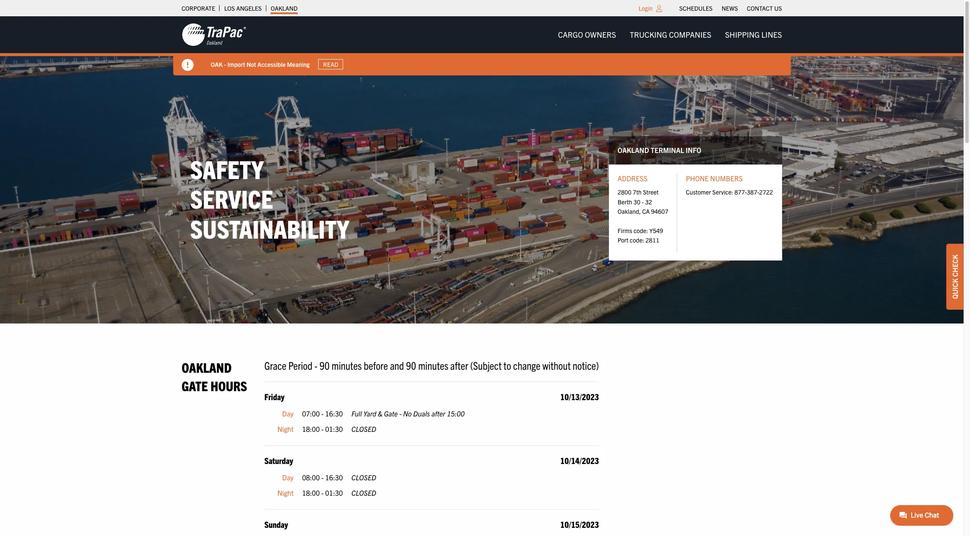 Task type: locate. For each thing, give the bounding box(es) containing it.
2 vertical spatial oakland
[[182, 359, 232, 376]]

street
[[643, 189, 659, 196]]

2 18:00 - 01:30 from the top
[[302, 489, 343, 498]]

1 vertical spatial 18:00
[[302, 489, 320, 498]]

07:00
[[302, 410, 320, 418]]

los angeles
[[224, 4, 262, 12]]

18:00 down 08:00
[[302, 489, 320, 498]]

minutes
[[332, 359, 362, 373], [419, 359, 449, 373]]

- down 08:00 - 16:30
[[322, 489, 324, 498]]

solid image
[[182, 59, 194, 71]]

16:30 right 08:00
[[325, 474, 343, 483]]

0 vertical spatial 18:00
[[302, 425, 320, 434]]

1 18:00 - 01:30 from the top
[[302, 425, 343, 434]]

before
[[364, 359, 388, 373]]

2 horizontal spatial oakland
[[618, 146, 650, 155]]

terminal
[[651, 146, 685, 155]]

08:00 - 16:30
[[302, 474, 343, 483]]

safety service sustainability
[[190, 153, 349, 244]]

0 horizontal spatial minutes
[[332, 359, 362, 373]]

news link
[[722, 2, 739, 14]]

menu bar up shipping
[[675, 2, 787, 14]]

day down friday
[[282, 410, 294, 418]]

- inside 2800 7th street berth 30 - 32 oakland, ca 94607
[[642, 198, 644, 206]]

- right the period
[[315, 359, 318, 373]]

login link
[[639, 4, 653, 12]]

oakland up address
[[618, 146, 650, 155]]

full yard & gate - no duals after 15:00
[[352, 410, 465, 418]]

menu bar down light 'icon'
[[552, 26, 790, 43]]

0 vertical spatial night
[[278, 425, 294, 434]]

1 vertical spatial 01:30
[[325, 489, 343, 498]]

oakland,
[[618, 208, 641, 216]]

18:00 for saturday
[[302, 489, 320, 498]]

07:00 - 16:30
[[302, 410, 343, 418]]

minutes right and
[[419, 359, 449, 373]]

18:00 down 07:00
[[302, 425, 320, 434]]

menu bar containing schedules
[[675, 2, 787, 14]]

1 horizontal spatial after
[[451, 359, 469, 373]]

1 01:30 from the top
[[325, 425, 343, 434]]

18:00 - 01:30
[[302, 425, 343, 434], [302, 489, 343, 498]]

contact
[[748, 4, 774, 12]]

1 horizontal spatial oakland
[[271, 4, 298, 12]]

1 vertical spatial closed
[[352, 474, 377, 483]]

18:00 - 01:30 down 08:00 - 16:30
[[302, 489, 343, 498]]

1 vertical spatial 16:30
[[325, 474, 343, 483]]

2800
[[618, 189, 632, 196]]

0 horizontal spatial 90
[[320, 359, 330, 373]]

2800 7th street berth 30 - 32 oakland, ca 94607
[[618, 189, 669, 216]]

light image
[[657, 5, 663, 12]]

18:00
[[302, 425, 320, 434], [302, 489, 320, 498]]

1 horizontal spatial minutes
[[419, 359, 449, 373]]

code: up 2811
[[634, 227, 649, 235]]

2 01:30 from the top
[[325, 489, 343, 498]]

1 horizontal spatial 90
[[406, 359, 417, 373]]

16:30 for friday
[[325, 410, 343, 418]]

387-
[[747, 189, 760, 196]]

16:30
[[325, 410, 343, 418], [325, 474, 343, 483]]

contact us
[[748, 4, 783, 12]]

01:30
[[325, 425, 343, 434], [325, 489, 343, 498]]

0 vertical spatial after
[[451, 359, 469, 373]]

after
[[451, 359, 469, 373], [432, 410, 446, 418]]

0 horizontal spatial after
[[432, 410, 446, 418]]

0 vertical spatial menu bar
[[675, 2, 787, 14]]

2 18:00 from the top
[[302, 489, 320, 498]]

90 right and
[[406, 359, 417, 373]]

service:
[[713, 189, 734, 196]]

owners
[[585, 30, 617, 39]]

0 horizontal spatial gate
[[182, 378, 208, 395]]

01:30 down 08:00 - 16:30
[[325, 489, 343, 498]]

1 18:00 from the top
[[302, 425, 320, 434]]

1 night from the top
[[278, 425, 294, 434]]

customer
[[686, 189, 712, 196]]

read
[[323, 61, 339, 68]]

30
[[634, 198, 641, 206]]

menu bar containing cargo owners
[[552, 26, 790, 43]]

shipping
[[726, 30, 760, 39]]

0 vertical spatial oakland
[[271, 4, 298, 12]]

1 horizontal spatial gate
[[384, 410, 398, 418]]

day for friday
[[282, 410, 294, 418]]

0 vertical spatial closed
[[352, 425, 377, 434]]

after left (subject
[[451, 359, 469, 373]]

1 90 from the left
[[320, 359, 330, 373]]

minutes left before
[[332, 359, 362, 373]]

0 vertical spatial gate
[[182, 378, 208, 395]]

night
[[278, 425, 294, 434], [278, 489, 294, 498]]

1 vertical spatial 18:00 - 01:30
[[302, 489, 343, 498]]

firms
[[618, 227, 633, 235]]

(subject
[[471, 359, 502, 373]]

shipping lines
[[726, 30, 783, 39]]

0 horizontal spatial oakland
[[182, 359, 232, 376]]

2 16:30 from the top
[[325, 474, 343, 483]]

2811
[[646, 237, 660, 244]]

2 day from the top
[[282, 474, 294, 483]]

1 vertical spatial gate
[[384, 410, 398, 418]]

day
[[282, 410, 294, 418], [282, 474, 294, 483]]

0 vertical spatial 01:30
[[325, 425, 343, 434]]

oakland image
[[182, 23, 246, 47]]

18:00 for friday
[[302, 425, 320, 434]]

oakland up hours
[[182, 359, 232, 376]]

quick
[[952, 279, 960, 299]]

1 vertical spatial night
[[278, 489, 294, 498]]

quick check
[[952, 255, 960, 299]]

oakland for oakland gate hours
[[182, 359, 232, 376]]

banner containing cargo owners
[[0, 16, 971, 76]]

oakland for oakland terminal info
[[618, 146, 650, 155]]

1 closed from the top
[[352, 425, 377, 434]]

oakland right the angeles
[[271, 4, 298, 12]]

94607
[[652, 208, 669, 216]]

night for saturday
[[278, 489, 294, 498]]

day down saturday
[[282, 474, 294, 483]]

10/14/2023
[[561, 456, 599, 467]]

0 vertical spatial day
[[282, 410, 294, 418]]

oakland inside the oakland gate hours
[[182, 359, 232, 376]]

service
[[190, 183, 273, 214]]

1 vertical spatial day
[[282, 474, 294, 483]]

night for friday
[[278, 425, 294, 434]]

1 vertical spatial after
[[432, 410, 446, 418]]

- right 30
[[642, 198, 644, 206]]

night up saturday
[[278, 425, 294, 434]]

2 night from the top
[[278, 489, 294, 498]]

3 closed from the top
[[352, 489, 377, 498]]

oakland
[[271, 4, 298, 12], [618, 146, 650, 155], [182, 359, 232, 376]]

16:30 left full
[[325, 410, 343, 418]]

meaning
[[287, 60, 310, 68]]

- right "oak"
[[224, 60, 226, 68]]

90 right the period
[[320, 359, 330, 373]]

7th
[[633, 189, 642, 196]]

1 vertical spatial menu bar
[[552, 26, 790, 43]]

gate left hours
[[182, 378, 208, 395]]

gate right & in the left bottom of the page
[[384, 410, 398, 418]]

after right duals
[[432, 410, 446, 418]]

code: right port
[[630, 237, 645, 244]]

&
[[378, 410, 383, 418]]

phone
[[686, 174, 709, 183]]

gate inside the oakland gate hours
[[182, 378, 208, 395]]

0 vertical spatial 18:00 - 01:30
[[302, 425, 343, 434]]

0 vertical spatial code:
[[634, 227, 649, 235]]

90
[[320, 359, 330, 373], [406, 359, 417, 373]]

01:30 for saturday
[[325, 489, 343, 498]]

oakland gate hours
[[182, 359, 247, 395]]

1 vertical spatial oakland
[[618, 146, 650, 155]]

grace
[[265, 359, 287, 373]]

night down saturday
[[278, 489, 294, 498]]

quick check link
[[947, 244, 964, 310]]

1 minutes from the left
[[332, 359, 362, 373]]

port
[[618, 237, 629, 244]]

18:00 - 01:30 down 07:00 - 16:30
[[302, 425, 343, 434]]

contact us link
[[748, 2, 783, 14]]

10/15/2023
[[561, 520, 599, 531]]

menu bar
[[675, 2, 787, 14], [552, 26, 790, 43]]

oak - import not accessible meaning
[[211, 60, 310, 68]]

banner
[[0, 16, 971, 76]]

ca
[[643, 208, 650, 216]]

closed
[[352, 425, 377, 434], [352, 474, 377, 483], [352, 489, 377, 498]]

period
[[289, 359, 313, 373]]

16:30 for saturday
[[325, 474, 343, 483]]

-
[[224, 60, 226, 68], [642, 198, 644, 206], [315, 359, 318, 373], [322, 410, 324, 418], [400, 410, 402, 418], [322, 425, 324, 434], [322, 474, 324, 483], [322, 489, 324, 498]]

oakland terminal info
[[618, 146, 702, 155]]

1 16:30 from the top
[[325, 410, 343, 418]]

corporate
[[182, 4, 215, 12]]

01:30 down 07:00 - 16:30
[[325, 425, 343, 434]]

1 day from the top
[[282, 410, 294, 418]]

2 vertical spatial closed
[[352, 489, 377, 498]]

accessible
[[258, 60, 286, 68]]

0 vertical spatial 16:30
[[325, 410, 343, 418]]



Task type: vqa. For each thing, say whether or not it's contained in the screenshot.
max corresponding to First
no



Task type: describe. For each thing, give the bounding box(es) containing it.
- inside banner
[[224, 60, 226, 68]]

day for saturday
[[282, 474, 294, 483]]

yard
[[364, 410, 377, 418]]

corporate link
[[182, 2, 215, 14]]

login
[[639, 4, 653, 12]]

firms code:  y549 port code:  2811
[[618, 227, 664, 244]]

sunday
[[265, 520, 288, 531]]

18:00 - 01:30 for friday
[[302, 425, 343, 434]]

safety
[[190, 153, 264, 184]]

- left no
[[400, 410, 402, 418]]

2 closed from the top
[[352, 474, 377, 483]]

10/13/2023
[[561, 392, 599, 403]]

trucking companies link
[[623, 26, 719, 43]]

change
[[514, 359, 541, 373]]

full
[[352, 410, 362, 418]]

2 90 from the left
[[406, 359, 417, 373]]

no
[[403, 410, 412, 418]]

phone numbers
[[686, 174, 743, 183]]

cargo
[[558, 30, 584, 39]]

check
[[952, 255, 960, 277]]

2722
[[760, 189, 774, 196]]

15:00
[[447, 410, 465, 418]]

menu bar inside banner
[[552, 26, 790, 43]]

- right 08:00
[[322, 474, 324, 483]]

- right 07:00
[[322, 410, 324, 418]]

import
[[228, 60, 245, 68]]

trucking companies
[[630, 30, 712, 39]]

los
[[224, 4, 235, 12]]

sustainability
[[190, 213, 349, 244]]

info
[[686, 146, 702, 155]]

cargo owners link
[[552, 26, 623, 43]]

schedules
[[680, 4, 713, 12]]

to
[[504, 359, 512, 373]]

- down 07:00 - 16:30
[[322, 425, 324, 434]]

saturday
[[265, 456, 293, 467]]

32
[[646, 198, 653, 206]]

lines
[[762, 30, 783, 39]]

877-
[[735, 189, 747, 196]]

berth
[[618, 198, 633, 206]]

shipping lines link
[[719, 26, 790, 43]]

news
[[722, 4, 739, 12]]

without
[[543, 359, 571, 373]]

angeles
[[236, 4, 262, 12]]

not
[[247, 60, 256, 68]]

oakland for oakland
[[271, 4, 298, 12]]

closed for friday
[[352, 425, 377, 434]]

trucking
[[630, 30, 668, 39]]

oakland link
[[271, 2, 298, 14]]

friday
[[265, 392, 285, 403]]

and
[[390, 359, 404, 373]]

schedules link
[[680, 2, 713, 14]]

2 minutes from the left
[[419, 359, 449, 373]]

oak
[[211, 60, 223, 68]]

18:00 - 01:30 for saturday
[[302, 489, 343, 498]]

duals
[[414, 410, 430, 418]]

read link
[[319, 59, 344, 70]]

grace period - 90 minutes before and 90 minutes after (subject to change without notice)
[[265, 359, 599, 373]]

address
[[618, 174, 648, 183]]

01:30 for friday
[[325, 425, 343, 434]]

closed for saturday
[[352, 489, 377, 498]]

customer service: 877-387-2722
[[686, 189, 774, 196]]

08:00
[[302, 474, 320, 483]]

hours
[[211, 378, 247, 395]]

cargo owners
[[558, 30, 617, 39]]

companies
[[670, 30, 712, 39]]

1 vertical spatial code:
[[630, 237, 645, 244]]

us
[[775, 4, 783, 12]]

numbers
[[711, 174, 743, 183]]

notice)
[[573, 359, 599, 373]]

los angeles link
[[224, 2, 262, 14]]

y549
[[650, 227, 664, 235]]



